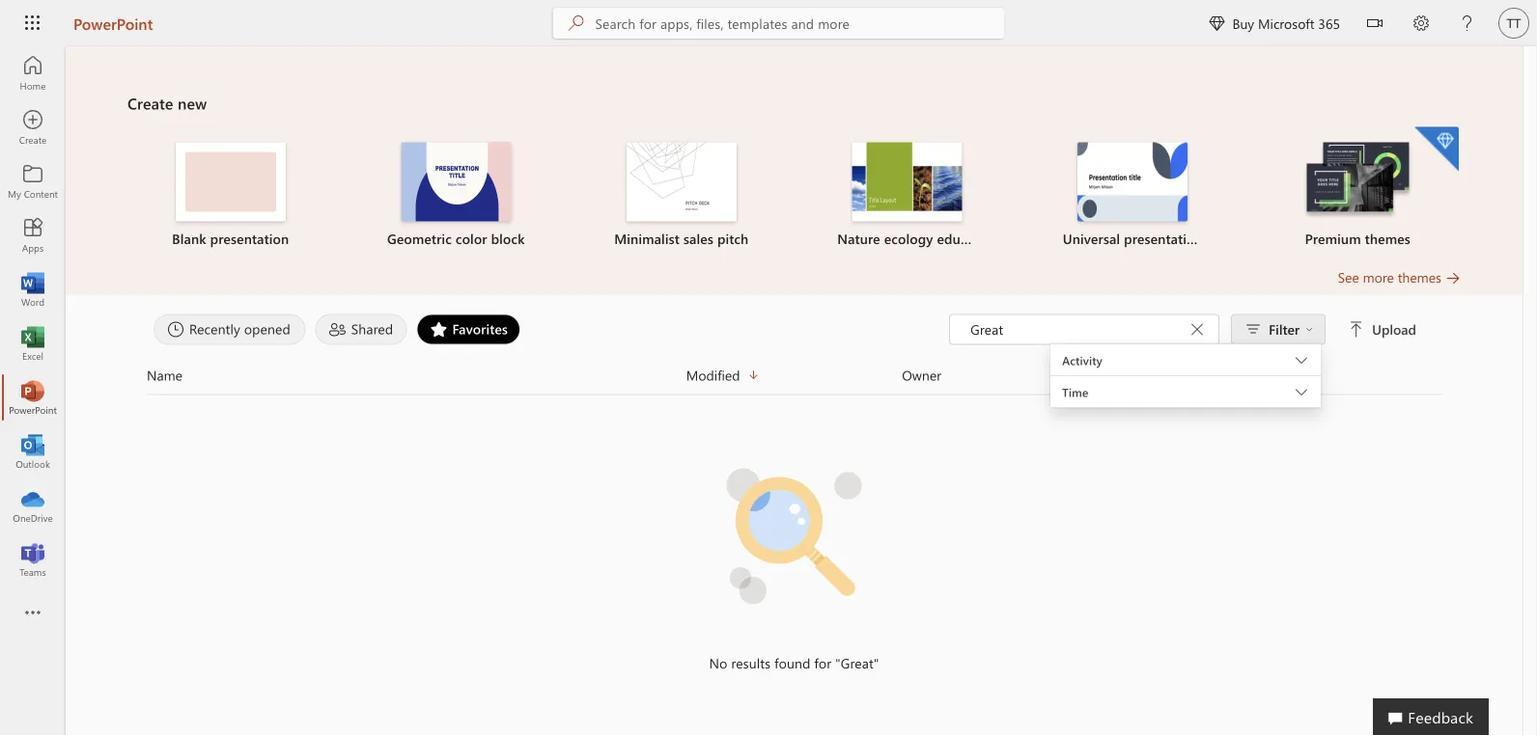 Task type: describe. For each thing, give the bounding box(es) containing it.
time
[[1062, 385, 1089, 400]]

premium themes image
[[1303, 142, 1413, 220]]

row inside create new main content
[[147, 365, 1442, 395]]

shared element
[[316, 314, 407, 345]]

recently opened
[[189, 320, 291, 338]]

create image
[[23, 118, 42, 137]]

0 vertical spatial themes
[[1365, 230, 1411, 248]]

word image
[[23, 280, 42, 299]]

menu inside create new main content
[[1051, 344, 1321, 345]]


[[1349, 322, 1365, 338]]

premium themes
[[1305, 230, 1411, 248]]

see more themes
[[1338, 268, 1442, 286]]

see more themes button
[[1338, 268, 1461, 287]]

geometric color block element
[[355, 142, 557, 249]]

minimalist sales pitch element
[[580, 142, 783, 249]]

recently
[[189, 320, 240, 338]]

modified button
[[686, 365, 902, 387]]

geometric color block
[[387, 230, 525, 248]]

name button
[[147, 365, 686, 387]]

empty state icon image
[[707, 450, 881, 623]]

tt button
[[1491, 0, 1538, 46]]

filter 
[[1269, 321, 1314, 339]]

outlook image
[[23, 442, 42, 462]]

"great"
[[836, 655, 879, 673]]

for
[[815, 655, 832, 673]]

0 horizontal spatial activity
[[1062, 353, 1103, 368]]


[[1306, 326, 1314, 334]]

found
[[775, 655, 811, 673]]

more
[[1363, 268, 1394, 286]]

minimalist sales pitch image
[[627, 142, 737, 222]]

activity inside column header
[[1118, 367, 1163, 384]]

activity, column 4 of 4 column header
[[1118, 365, 1442, 387]]

powerpoint image
[[23, 388, 42, 408]]

teams image
[[23, 551, 42, 570]]

universal presentation element
[[1031, 142, 1234, 249]]

blank presentation
[[172, 230, 289, 248]]

name
[[147, 367, 183, 384]]

create
[[127, 93, 173, 113]]

onedrive image
[[23, 496, 42, 516]]

my content image
[[23, 172, 42, 191]]

geometric
[[387, 230, 452, 248]]

powerpoint banner
[[0, 0, 1538, 50]]

apps image
[[23, 226, 42, 245]]

presentation for blank presentation
[[210, 230, 289, 248]]

universal presentation
[[1063, 230, 1203, 248]]

list inside create new main content
[[127, 125, 1461, 268]]

new
[[178, 93, 207, 113]]

view more apps image
[[23, 605, 42, 624]]

favorites element
[[417, 314, 521, 345]]

Search box. Suggestions appear as you type. search field
[[595, 8, 1005, 39]]

pitch
[[718, 230, 749, 248]]

universal presentation image
[[1078, 142, 1188, 222]]

blank
[[172, 230, 206, 248]]

upload
[[1373, 321, 1417, 339]]

premium templates diamond image
[[1415, 127, 1459, 171]]

 buy microsoft 365
[[1210, 14, 1341, 32]]

blank presentation element
[[129, 142, 332, 249]]

recently opened element
[[154, 314, 306, 345]]

365
[[1319, 14, 1341, 32]]



Task type: locate. For each thing, give the bounding box(es) containing it.
nature ecology education photo presentation element
[[806, 142, 1008, 249]]

no results found for "great"
[[709, 655, 879, 673]]

favorites
[[452, 320, 508, 338]]

no results found for "great" status
[[471, 654, 1118, 674]]

geometric color block image
[[401, 142, 511, 222]]

presentation down the universal presentation image at right top
[[1124, 230, 1203, 248]]

1 horizontal spatial presentation
[[1124, 230, 1203, 248]]


[[1210, 15, 1225, 31]]

shared tab
[[311, 314, 412, 345]]

menu
[[1051, 344, 1321, 345]]

feedback button
[[1373, 699, 1489, 736]]

row
[[147, 365, 1442, 395]]

premium
[[1305, 230, 1361, 248]]

nature ecology education photo presentation image
[[852, 142, 962, 222]]

None search field
[[553, 8, 1005, 39]]

owner
[[902, 367, 942, 384]]

owner button
[[902, 365, 1118, 387]]

recently opened tab
[[149, 314, 311, 345]]

1 presentation from the left
[[210, 230, 289, 248]]

themes right 'more'
[[1398, 268, 1442, 286]]

status containing filter
[[949, 314, 1421, 412]]

block
[[491, 230, 525, 248]]

microsoft
[[1258, 14, 1315, 32]]

create new main content
[[66, 46, 1523, 693]]

presentation for universal presentation
[[1124, 230, 1203, 248]]

2 presentation from the left
[[1124, 230, 1203, 248]]

Filter by keyword text field
[[969, 320, 1184, 339]]

feedback
[[1408, 707, 1474, 728]]

navigation
[[0, 46, 66, 587]]

status
[[949, 314, 1421, 412]]

presentation right blank
[[210, 230, 289, 248]]

row containing name
[[147, 365, 1442, 395]]

themes up see more themes
[[1365, 230, 1411, 248]]

 upload
[[1349, 321, 1417, 339]]

universal
[[1063, 230, 1121, 248]]

 button
[[1352, 0, 1398, 50]]

activity
[[1062, 353, 1103, 368], [1118, 367, 1163, 384]]

sales
[[684, 230, 714, 248]]

shared
[[351, 320, 393, 338]]

create new
[[127, 93, 207, 113]]

favorites tab
[[412, 314, 525, 345]]

excel image
[[23, 334, 42, 353]]

presentation
[[210, 230, 289, 248], [1124, 230, 1203, 248]]

tab list inside create new main content
[[149, 314, 949, 345]]

list
[[127, 125, 1461, 268]]

none search field inside powerpoint banner
[[553, 8, 1005, 39]]

premium themes element
[[1257, 127, 1459, 249]]

no
[[709, 655, 728, 673]]

minimalist
[[614, 230, 680, 248]]

themes inside "button"
[[1398, 268, 1442, 286]]

home image
[[23, 64, 42, 83]]


[[1368, 15, 1383, 31]]

color
[[456, 230, 487, 248]]

powerpoint
[[73, 13, 153, 33]]

filter
[[1269, 321, 1300, 339]]

buy
[[1233, 14, 1255, 32]]

tab list containing recently opened
[[149, 314, 949, 345]]

list containing blank presentation
[[127, 125, 1461, 268]]

opened
[[244, 320, 291, 338]]

tt
[[1507, 15, 1522, 30]]

see
[[1338, 268, 1360, 286]]

results
[[732, 655, 771, 673]]

minimalist sales pitch
[[614, 230, 749, 248]]

modified
[[686, 367, 740, 384]]

0 horizontal spatial presentation
[[210, 230, 289, 248]]

1 vertical spatial themes
[[1398, 268, 1442, 286]]

themes
[[1365, 230, 1411, 248], [1398, 268, 1442, 286]]

tab list
[[149, 314, 949, 345]]

1 horizontal spatial activity
[[1118, 367, 1163, 384]]



Task type: vqa. For each thing, say whether or not it's contained in the screenshot.
365
yes



